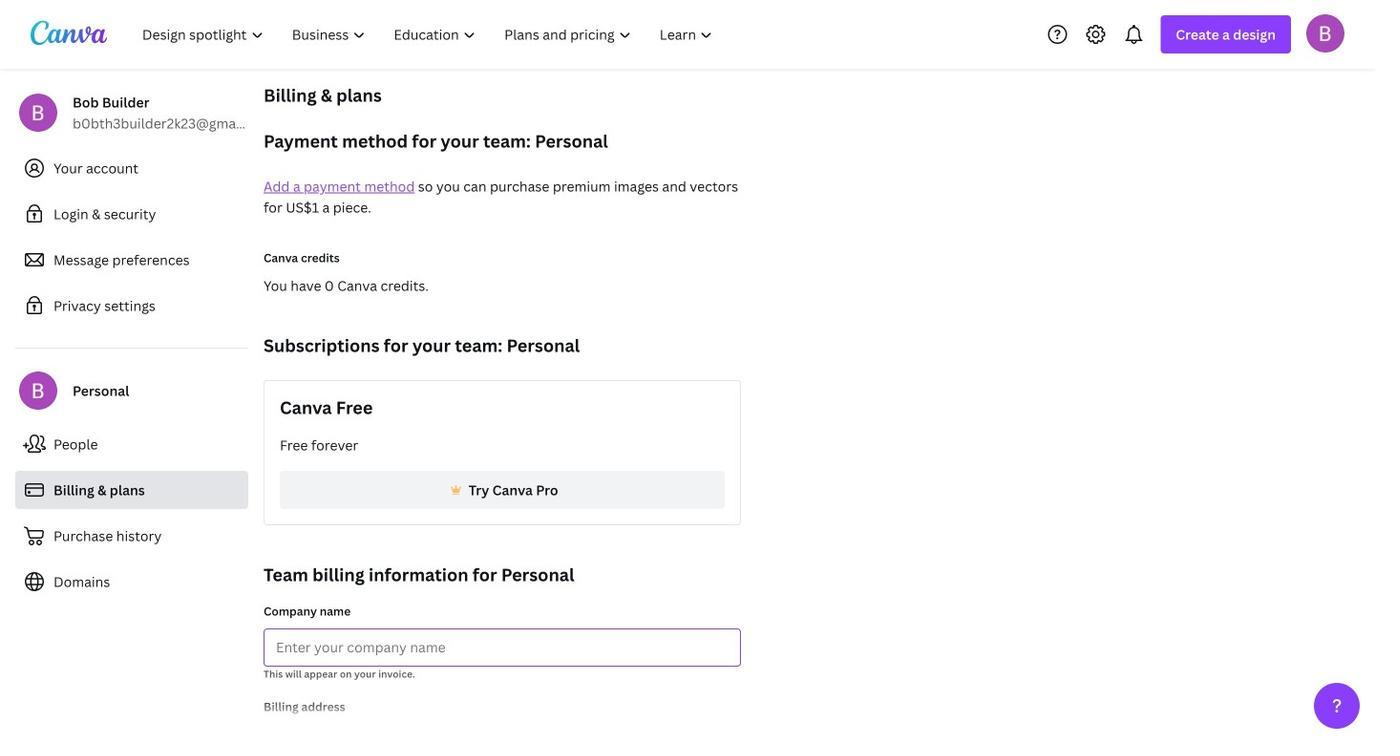 Task type: locate. For each thing, give the bounding box(es) containing it.
Enter your company name text field
[[276, 629, 729, 666]]



Task type: describe. For each thing, give the bounding box(es) containing it.
bob builder image
[[1307, 14, 1345, 52]]

top level navigation element
[[130, 15, 729, 53]]



Task type: vqa. For each thing, say whether or not it's contained in the screenshot.
GROUP
no



